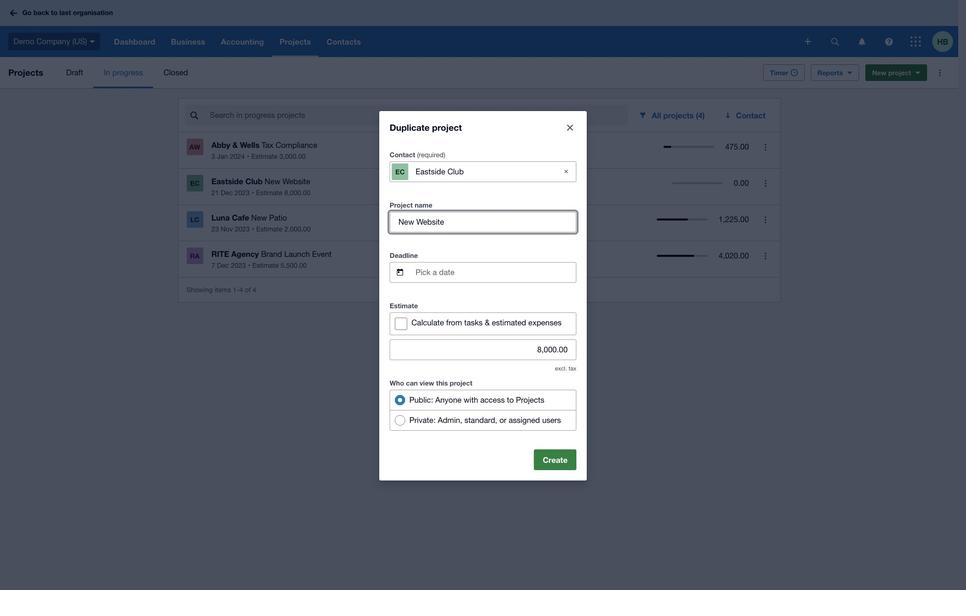 Task type: describe. For each thing, give the bounding box(es) containing it.
8,000.00
[[285, 189, 311, 197]]

2023 inside rite agency brand launch event 7 dec 2023 • estimate 5,500.00
[[231, 262, 246, 269]]

club
[[246, 177, 263, 186]]

duplicate
[[390, 122, 430, 133]]

or
[[500, 416, 507, 424]]

demo company (us)
[[14, 37, 87, 46]]

5,500.00
[[281, 262, 307, 269]]

users
[[543, 416, 561, 424]]

in progress
[[104, 68, 143, 77]]

svg image inside the go back to last organisation "link"
[[10, 10, 17, 16]]

public:
[[410, 395, 433, 404]]

company
[[36, 37, 70, 46]]

(us)
[[72, 37, 87, 46]]

closed link
[[153, 57, 199, 88]]

access
[[481, 395, 505, 404]]

to inside "link"
[[51, 8, 58, 17]]

showing
[[187, 286, 213, 294]]

excl. tax
[[556, 365, 577, 372]]

21
[[212, 189, 219, 197]]

• inside abby & wells tax compliance 3 jan 2024 • estimate 3,000.00
[[247, 153, 249, 160]]

private: admin, standard, or assigned users
[[410, 416, 561, 424]]

showing items 1-4 of 4
[[187, 286, 257, 294]]

(4)
[[696, 111, 705, 120]]

contact for contact (required)
[[390, 150, 416, 159]]

public: anyone with access to projects
[[410, 395, 545, 404]]

Project name field
[[390, 212, 576, 232]]

hb banner
[[0, 0, 959, 57]]

aw
[[190, 143, 200, 151]]

23
[[212, 225, 219, 233]]

agency
[[231, 249, 259, 259]]

rite agency brand launch event 7 dec 2023 • estimate 5,500.00
[[212, 249, 332, 269]]

brand
[[261, 250, 282, 259]]

standard,
[[465, 416, 498, 424]]

wells
[[240, 140, 260, 150]]

new project button
[[866, 64, 928, 81]]

new inside popup button
[[873, 69, 887, 77]]

assigned
[[509, 416, 540, 424]]

475.00
[[726, 142, 750, 151]]

deadline
[[390, 251, 418, 259]]

to inside group
[[507, 395, 514, 404]]

view
[[420, 379, 435, 387]]

name
[[415, 201, 433, 209]]

expenses
[[529, 318, 562, 327]]

7
[[212, 262, 215, 269]]

contact button
[[718, 105, 774, 126]]

luna cafe new patio 23 nov 2023 • estimate 2,000.00
[[212, 213, 311, 233]]

1-
[[233, 286, 239, 294]]

estimate inside abby & wells tax compliance 3 jan 2024 • estimate 3,000.00
[[252, 153, 278, 160]]

reports
[[818, 69, 844, 77]]

tax
[[262, 141, 274, 150]]

go back to last organisation
[[22, 8, 113, 17]]

2024
[[230, 153, 245, 160]]

estimate inside duplicate project dialog
[[390, 301, 418, 310]]

dec inside eastside club new website 21 dec 2023 • estimate 8,000.00
[[221, 189, 233, 197]]

timer button
[[764, 64, 805, 81]]

draft
[[66, 68, 83, 77]]

compliance
[[276, 141, 318, 150]]

2,000.00
[[285, 225, 311, 233]]

estimated
[[492, 318, 527, 327]]

4,020.00
[[719, 251, 750, 260]]

progress
[[112, 68, 143, 77]]

tax
[[569, 365, 577, 372]]

project for new project
[[889, 69, 912, 77]]

2 vertical spatial project
[[450, 379, 473, 387]]

jan
[[217, 153, 228, 160]]

lc
[[190, 215, 199, 224]]

close image
[[568, 124, 574, 131]]

in progress link
[[94, 57, 153, 88]]

create button
[[534, 449, 577, 470]]

hb button
[[933, 26, 959, 57]]

this
[[436, 379, 448, 387]]

3
[[212, 153, 215, 160]]

& inside abby & wells tax compliance 3 jan 2024 • estimate 3,000.00
[[233, 140, 238, 150]]

rite
[[212, 249, 229, 259]]

private:
[[410, 416, 436, 424]]

launch
[[284, 250, 310, 259]]

organisation
[[73, 8, 113, 17]]

eastside
[[212, 177, 243, 186]]



Task type: locate. For each thing, give the bounding box(es) containing it.
2023 down cafe
[[235, 225, 250, 233]]

1 horizontal spatial svg image
[[911, 36, 922, 47]]

& inside duplicate project dialog
[[485, 318, 490, 327]]

event
[[312, 250, 332, 259]]

ec left eastside
[[190, 179, 200, 187]]

can
[[406, 379, 418, 387]]

Find or create a contact field
[[415, 162, 552, 181]]

2023 for club
[[235, 189, 250, 197]]

0 vertical spatial contact
[[737, 111, 766, 120]]

group
[[390, 390, 577, 431]]

2023 inside eastside club new website 21 dec 2023 • estimate 8,000.00
[[235, 189, 250, 197]]

with
[[464, 395, 479, 404]]

projects down demo at the top left of the page
[[8, 67, 43, 78]]

ra
[[190, 252, 200, 260]]

Deadline field
[[415, 262, 576, 282]]

project for duplicate project
[[432, 122, 462, 133]]

estimate up calculate
[[390, 301, 418, 310]]

contact up '475.00'
[[737, 111, 766, 120]]

1 vertical spatial ec
[[190, 179, 200, 187]]

abby & wells tax compliance 3 jan 2024 • estimate 3,000.00
[[212, 140, 318, 160]]

& up 2024
[[233, 140, 238, 150]]

estimate inside luna cafe new patio 23 nov 2023 • estimate 2,000.00
[[257, 225, 283, 233]]

contact inside popup button
[[737, 111, 766, 120]]

duplicate project
[[390, 122, 462, 133]]

svg image
[[911, 36, 922, 47], [886, 38, 893, 45]]

cafe
[[232, 213, 249, 222]]

nov
[[221, 225, 233, 233]]

& right tasks
[[485, 318, 490, 327]]

• inside eastside club new website 21 dec 2023 • estimate 8,000.00
[[252, 189, 254, 197]]

dec right '7'
[[217, 262, 229, 269]]

last
[[59, 8, 71, 17]]

4 left of
[[239, 286, 243, 294]]

• up agency
[[252, 225, 254, 233]]

all
[[652, 111, 662, 120]]

demo company (us) button
[[0, 26, 106, 57]]

new right club at the top left of page
[[265, 177, 281, 186]]

tasks
[[465, 318, 483, 327]]

abby
[[212, 140, 230, 150]]

svg image
[[10, 10, 17, 16], [832, 38, 839, 45], [859, 38, 866, 45], [805, 38, 812, 45], [90, 40, 95, 43]]

estimate down patio
[[257, 225, 283, 233]]

in
[[104, 68, 110, 77]]

ec down contact (required) on the left of the page
[[396, 167, 405, 176]]

1 horizontal spatial projects
[[516, 395, 545, 404]]

2023 for cafe
[[235, 225, 250, 233]]

new right reports popup button
[[873, 69, 887, 77]]

0 horizontal spatial contact
[[390, 150, 416, 159]]

duplicate project dialog
[[380, 111, 587, 481]]

projects
[[664, 111, 694, 120]]

2023 inside luna cafe new patio 23 nov 2023 • estimate 2,000.00
[[235, 225, 250, 233]]

to left last
[[51, 8, 58, 17]]

calculate
[[412, 318, 444, 327]]

0 horizontal spatial svg image
[[886, 38, 893, 45]]

navigation
[[106, 26, 798, 57]]

closed
[[164, 68, 188, 77]]

1 vertical spatial &
[[485, 318, 490, 327]]

2023 down club at the top left of page
[[235, 189, 250, 197]]

1 horizontal spatial &
[[485, 318, 490, 327]]

go back to last organisation link
[[6, 4, 119, 22]]

from
[[447, 318, 462, 327]]

projects up assigned
[[516, 395, 545, 404]]

contact for contact
[[737, 111, 766, 120]]

estimate down club at the top left of page
[[256, 189, 283, 197]]

project
[[889, 69, 912, 77], [432, 122, 462, 133], [450, 379, 473, 387]]

contact (required)
[[390, 150, 446, 159]]

svg image left hb
[[911, 36, 922, 47]]

estimate down brand
[[253, 262, 279, 269]]

draft link
[[56, 57, 94, 88]]

who can view this project
[[390, 379, 473, 387]]

Search in progress projects search field
[[209, 105, 628, 125]]

new project
[[873, 69, 912, 77]]

0 horizontal spatial 4
[[239, 286, 243, 294]]

of
[[245, 286, 251, 294]]

create
[[543, 455, 568, 464]]

new for eastside club
[[265, 177, 281, 186]]

project inside popup button
[[889, 69, 912, 77]]

• down agency
[[248, 262, 251, 269]]

2023 down agency
[[231, 262, 246, 269]]

go
[[22, 8, 32, 17]]

hb
[[938, 37, 949, 46]]

calculate from tasks & estimated expenses
[[412, 318, 562, 327]]

group containing public: anyone with access to projects
[[390, 390, 577, 431]]

0 vertical spatial &
[[233, 140, 238, 150]]

ec inside dialog
[[396, 167, 405, 176]]

0 horizontal spatial projects
[[8, 67, 43, 78]]

close button
[[560, 117, 581, 138]]

admin,
[[438, 416, 463, 424]]

website
[[283, 177, 311, 186]]

reports button
[[811, 64, 860, 81]]

new
[[873, 69, 887, 77], [265, 177, 281, 186], [251, 213, 267, 222]]

clear image
[[556, 161, 577, 182]]

all projects (4)
[[652, 111, 705, 120]]

new inside luna cafe new patio 23 nov 2023 • estimate 2,000.00
[[251, 213, 267, 222]]

projects inside group
[[516, 395, 545, 404]]

group inside duplicate project dialog
[[390, 390, 577, 431]]

2 4 from the left
[[253, 286, 257, 294]]

0.00
[[734, 179, 750, 187]]

2023
[[235, 189, 250, 197], [235, 225, 250, 233], [231, 262, 246, 269]]

3,000.00
[[280, 153, 306, 160]]

anyone
[[436, 395, 462, 404]]

dec inside rite agency brand launch event 7 dec 2023 • estimate 5,500.00
[[217, 262, 229, 269]]

1 horizontal spatial to
[[507, 395, 514, 404]]

(required)
[[417, 151, 446, 159]]

back
[[33, 8, 49, 17]]

1 vertical spatial new
[[265, 177, 281, 186]]

projects
[[8, 67, 43, 78], [516, 395, 545, 404]]

dec right 21
[[221, 189, 233, 197]]

4 right of
[[253, 286, 257, 294]]

new inside eastside club new website 21 dec 2023 • estimate 8,000.00
[[265, 177, 281, 186]]

0 vertical spatial project
[[889, 69, 912, 77]]

&
[[233, 140, 238, 150], [485, 318, 490, 327]]

contact down the 'duplicate'
[[390, 150, 416, 159]]

1 vertical spatial 2023
[[235, 225, 250, 233]]

project
[[390, 201, 413, 209]]

0 vertical spatial new
[[873, 69, 887, 77]]

2 vertical spatial 2023
[[231, 262, 246, 269]]

1 4 from the left
[[239, 286, 243, 294]]

0 vertical spatial dec
[[221, 189, 233, 197]]

estimate down tax
[[252, 153, 278, 160]]

0 horizontal spatial &
[[233, 140, 238, 150]]

1 horizontal spatial ec
[[396, 167, 405, 176]]

estimate inside eastside club new website 21 dec 2023 • estimate 8,000.00
[[256, 189, 283, 197]]

1 vertical spatial contact
[[390, 150, 416, 159]]

to
[[51, 8, 58, 17], [507, 395, 514, 404]]

•
[[247, 153, 249, 160], [252, 189, 254, 197], [252, 225, 254, 233], [248, 262, 251, 269]]

1 horizontal spatial contact
[[737, 111, 766, 120]]

excl.
[[556, 365, 567, 372]]

contact inside duplicate project dialog
[[390, 150, 416, 159]]

new right cafe
[[251, 213, 267, 222]]

1 vertical spatial to
[[507, 395, 514, 404]]

ec
[[396, 167, 405, 176], [190, 179, 200, 187]]

e.g. 10,000.00 field
[[390, 340, 576, 360]]

0 vertical spatial projects
[[8, 67, 43, 78]]

contact
[[737, 111, 766, 120], [390, 150, 416, 159]]

timer
[[771, 69, 789, 77]]

1 vertical spatial project
[[432, 122, 462, 133]]

svg image inside demo company (us) 'popup button'
[[90, 40, 95, 43]]

project name
[[390, 201, 433, 209]]

items
[[215, 286, 231, 294]]

luna
[[212, 213, 230, 222]]

0 vertical spatial to
[[51, 8, 58, 17]]

to right access
[[507, 395, 514, 404]]

1 vertical spatial projects
[[516, 395, 545, 404]]

0 vertical spatial ec
[[396, 167, 405, 176]]

new for luna cafe
[[251, 213, 267, 222]]

2 vertical spatial new
[[251, 213, 267, 222]]

• inside rite agency brand launch event 7 dec 2023 • estimate 5,500.00
[[248, 262, 251, 269]]

• inside luna cafe new patio 23 nov 2023 • estimate 2,000.00
[[252, 225, 254, 233]]

svg image up new project
[[886, 38, 893, 45]]

0 horizontal spatial to
[[51, 8, 58, 17]]

• down club at the top left of page
[[252, 189, 254, 197]]

1,225.00
[[719, 215, 750, 224]]

demo
[[14, 37, 34, 46]]

1 vertical spatial dec
[[217, 262, 229, 269]]

all projects (4) button
[[633, 105, 714, 126]]

eastside club new website 21 dec 2023 • estimate 8,000.00
[[212, 177, 311, 197]]

0 horizontal spatial ec
[[190, 179, 200, 187]]

• right 2024
[[247, 153, 249, 160]]

navigation inside hb banner
[[106, 26, 798, 57]]

who
[[390, 379, 404, 387]]

estimate inside rite agency brand launch event 7 dec 2023 • estimate 5,500.00
[[253, 262, 279, 269]]

1 horizontal spatial 4
[[253, 286, 257, 294]]

0 vertical spatial 2023
[[235, 189, 250, 197]]



Task type: vqa. For each thing, say whether or not it's contained in the screenshot.
the cartoon office workers Image
no



